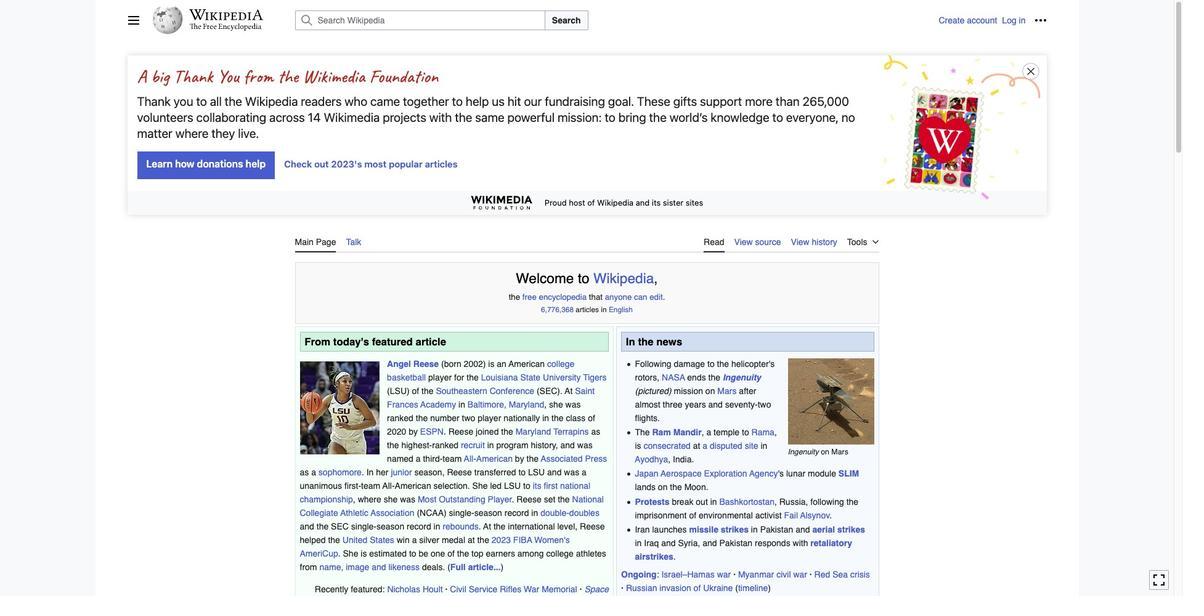 Task type: locate. For each thing, give the bounding box(es) containing it.
to inside the following damage to the helicopter's rotors,
[[708, 359, 715, 369]]

wikipedia up the across
[[245, 94, 298, 109]]

Search Wikipedia search field
[[295, 10, 545, 30]]

united
[[343, 535, 368, 545]]

all- down her
[[383, 481, 395, 491]]

1 vertical spatial wikipedia
[[597, 198, 634, 208]]

japan
[[635, 469, 659, 479]]

1 vertical spatial she
[[384, 495, 398, 505]]

1 horizontal spatial team
[[443, 454, 462, 464]]

a inside all-american by the associated press as a sophomore . in her junior
[[311, 468, 316, 477]]

0 vertical spatial thank
[[173, 65, 213, 88]]

ingenuity on mars in april 2021 image
[[788, 359, 874, 445]]

college basketball
[[387, 359, 575, 383]]

ranked down frances
[[387, 413, 414, 423]]

. inside all-american by the associated press as a sophomore . in her junior
[[362, 468, 364, 477]]

where up athletic on the left of page
[[358, 495, 381, 505]]

to up that
[[578, 271, 590, 287]]

0 horizontal spatial at
[[483, 522, 491, 532]]

player
[[428, 373, 452, 383], [478, 413, 501, 423]]

read
[[704, 237, 725, 247]]

goal.
[[608, 94, 634, 109]]

was inside , she was ranked the number two player nationally in the class of 2020 by
[[566, 400, 581, 410]]

out down moon.
[[696, 497, 708, 507]]

number
[[430, 413, 460, 423]]

out right check
[[314, 158, 329, 170]]

three
[[663, 400, 683, 410]]

the up following
[[638, 336, 654, 348]]

0 horizontal spatial she
[[384, 495, 398, 505]]

from right you
[[243, 65, 273, 88]]

is inside . she is estimated to be one of the top earners among college athletes from
[[361, 549, 367, 559]]

0 horizontal spatial thank
[[137, 94, 171, 109]]

all- inside season, reese transferred to lsu and was a unanimous first-team all-american selection. she led lsu to
[[383, 481, 395, 491]]

0 vertical spatial on
[[706, 386, 715, 396]]

at up 'top'
[[468, 535, 475, 545]]

nationally
[[504, 413, 540, 423]]

its left sister
[[652, 198, 661, 208]]

is inside , is
[[635, 441, 641, 451]]

college inside . she is estimated to be one of the top earners among college athletes from
[[546, 549, 574, 559]]

. up "name,"
[[338, 549, 341, 559]]

team inside in program history, and was named a third-team
[[443, 454, 462, 464]]

1 vertical spatial its
[[533, 481, 542, 491]]

with down together
[[429, 110, 452, 125]]

consecrated at a disputed site in ayodhya , india.
[[635, 441, 768, 465]]

of down basketball
[[412, 386, 419, 396]]

the down sec at the left of the page
[[328, 535, 340, 545]]

0 vertical spatial ranked
[[387, 413, 414, 423]]

you
[[217, 65, 239, 88]]

wikimedia up readers
[[303, 65, 365, 88]]

0 horizontal spatial out
[[314, 158, 329, 170]]

1 horizontal spatial single-
[[449, 508, 474, 518]]

in down that
[[601, 306, 607, 314]]

volunteers
[[137, 110, 193, 125]]

associated
[[541, 454, 583, 464]]

2 vertical spatial on
[[658, 483, 668, 493]]

0 vertical spatial all-
[[464, 454, 476, 464]]

its inside 'its first national championship'
[[533, 481, 542, 491]]

and up helped
[[300, 522, 314, 532]]

1 horizontal spatial by
[[515, 454, 524, 464]]

, up edit
[[654, 271, 658, 287]]

came
[[370, 94, 400, 109]]

0 horizontal spatial at
[[468, 535, 475, 545]]

on left mars link
[[706, 386, 715, 396]]

. down transferred
[[512, 495, 514, 505]]

1 vertical spatial at
[[468, 535, 475, 545]]

thank
[[173, 65, 213, 88], [137, 94, 171, 109]]

. right can
[[663, 293, 665, 302]]

war
[[717, 570, 731, 580], [793, 570, 807, 580]]

1 vertical spatial lsu
[[504, 481, 521, 491]]

1 vertical spatial from
[[300, 562, 317, 572]]

the right ends
[[709, 373, 721, 383]]

and inside in program history, and was named a third-team
[[561, 440, 575, 450]]

strikes down environmental
[[721, 525, 749, 535]]

2023 fiba women's americup link
[[300, 535, 570, 559]]

most
[[418, 495, 437, 505]]

seventy-
[[725, 400, 758, 410]]

to left the be
[[409, 549, 416, 559]]

create
[[939, 15, 965, 25]]

main content
[[127, 230, 1047, 597]]

. up israel–hamas
[[674, 552, 676, 562]]

view inside 'link'
[[734, 237, 753, 247]]

, inside , she was ranked the number two player nationally in the class of 2020 by
[[544, 400, 547, 410]]

1 view from the left
[[734, 237, 753, 247]]

0 horizontal spatial player
[[428, 373, 452, 383]]

sophomore link
[[319, 468, 362, 477]]

the right following
[[847, 497, 859, 507]]

in inside consecrated at a disputed site in ayodhya , india.
[[761, 441, 768, 451]]

reese inside season, reese transferred to lsu and was a unanimous first-team all-american selection. she led lsu to
[[447, 468, 472, 477]]

wikipedia image
[[189, 9, 263, 20]]

nasa
[[662, 373, 685, 383]]

all- down recruit
[[464, 454, 476, 464]]

helicopter's
[[732, 359, 775, 369]]

that
[[589, 293, 603, 302]]

0 horizontal spatial its
[[533, 481, 542, 491]]

american up state
[[509, 359, 545, 369]]

to left first
[[523, 481, 531, 491]]

1 horizontal spatial she
[[549, 400, 563, 410]]

space
[[585, 585, 609, 595]]

ranked for as the highest-ranked
[[432, 440, 459, 450]]

help up same
[[466, 94, 489, 109]]

the inside as the highest-ranked
[[387, 440, 399, 450]]

view
[[734, 237, 753, 247], [791, 237, 810, 247]]

support
[[700, 94, 742, 109]]

as
[[591, 427, 600, 437], [300, 468, 309, 477]]

0 vertical spatial is
[[488, 359, 495, 369]]

ranked inside as the highest-ranked
[[432, 440, 459, 450]]

0 vertical spatial from
[[243, 65, 273, 88]]

american
[[509, 359, 545, 369], [476, 454, 513, 464], [395, 481, 431, 491]]

1 vertical spatial in
[[367, 468, 374, 477]]

menu image
[[127, 14, 140, 27]]

1 horizontal spatial lsu
[[528, 468, 545, 477]]

0 vertical spatial college
[[547, 359, 575, 369]]

launches
[[652, 525, 687, 535]]

single-
[[449, 508, 474, 518], [351, 522, 377, 532]]

learn how donations help link
[[137, 152, 275, 179]]

0 horizontal spatial ranked
[[387, 413, 414, 423]]

1 horizontal spatial as
[[591, 427, 600, 437]]

with inside iran launches missile strikes in pakistan and aerial strikes in iraq and syria, and pakistan responds with
[[793, 539, 808, 549]]

fundraising
[[545, 94, 605, 109]]

a inside consecrated at a disputed site in ayodhya , india.
[[703, 441, 708, 451]]

the down history,
[[527, 454, 539, 464]]

0 vertical spatial team
[[443, 454, 462, 464]]

the down aerospace
[[670, 483, 682, 493]]

college inside the college basketball
[[547, 359, 575, 369]]

she inside season, reese transferred to lsu and was a unanimous first-team all-american selection. she led lsu to
[[473, 481, 488, 491]]

to right damage
[[708, 359, 715, 369]]

two for seventy-
[[758, 400, 771, 410]]

damage
[[674, 359, 705, 369]]

0 vertical spatial by
[[409, 427, 418, 437]]

0 vertical spatial she
[[473, 481, 488, 491]]

265,000
[[803, 94, 849, 109]]

2 view from the left
[[791, 237, 810, 247]]

view left source
[[734, 237, 753, 247]]

all
[[210, 94, 222, 109]]

is left an
[[488, 359, 495, 369]]

0 horizontal spatial all-
[[383, 481, 395, 491]]

readers
[[301, 94, 342, 109]]

news
[[657, 336, 682, 348]]

mars up seventy-
[[718, 386, 737, 396]]

1 horizontal spatial help
[[466, 94, 489, 109]]

0 horizontal spatial with
[[429, 110, 452, 125]]

1 horizontal spatial out
[[696, 497, 708, 507]]

0 horizontal spatial mars
[[718, 386, 737, 396]]

, up activist
[[775, 497, 777, 507]]

articles right popular
[[425, 158, 458, 170]]

record up international
[[505, 508, 529, 518]]

a up the unanimous
[[311, 468, 316, 477]]

articles
[[425, 158, 458, 170], [576, 306, 599, 314]]

retaliatory airstrikes
[[635, 539, 852, 562]]

0 vertical spatial player
[[428, 373, 452, 383]]

pakistan up responds
[[760, 525, 793, 535]]

2 vertical spatial wikipedia
[[594, 271, 654, 287]]

0 vertical spatial maryland
[[509, 400, 544, 410]]

protests break out in bashkortostan
[[635, 497, 775, 507]]

two down baltimore,
[[462, 413, 475, 423]]

strikes up retaliatory
[[838, 525, 865, 535]]

team down her
[[361, 481, 380, 491]]

1 horizontal spatial articles
[[576, 306, 599, 314]]

timeline link
[[738, 584, 768, 594]]

joined
[[476, 427, 499, 437]]

1 vertical spatial as
[[300, 468, 309, 477]]

the
[[635, 428, 650, 438]]

was left 'most'
[[400, 495, 415, 505]]

, up agency
[[775, 428, 777, 438]]

1 vertical spatial team
[[361, 481, 380, 491]]

record up united states win a silver medal at the
[[407, 522, 431, 532]]

, down consecrated
[[668, 455, 671, 465]]

ongoing
[[621, 570, 657, 580]]

1 horizontal spatial at
[[565, 386, 573, 396]]

, she was ranked the number two player nationally in the class of 2020 by
[[387, 400, 595, 437]]

of inside , she was ranked the number two player nationally in the class of 2020 by
[[588, 413, 595, 423]]

view for view source
[[734, 237, 753, 247]]

is down the 'united states' link at the left of the page
[[361, 549, 367, 559]]

of right one
[[448, 549, 455, 559]]

0 horizontal spatial war
[[717, 570, 731, 580]]

1 horizontal spatial on
[[706, 386, 715, 396]]

0 vertical spatial american
[[509, 359, 545, 369]]

junior
[[391, 468, 412, 477]]

of right "host"
[[588, 198, 595, 208]]

1 horizontal spatial from
[[300, 562, 317, 572]]

)
[[501, 562, 504, 572]]

was inside season, reese transferred to lsu and was a unanimous first-team all-american selection. she led lsu to
[[564, 468, 580, 477]]

0 vertical spatial articles
[[425, 158, 458, 170]]

0 vertical spatial pakistan
[[760, 525, 793, 535]]

break
[[672, 497, 694, 507]]

0 horizontal spatial is
[[361, 549, 367, 559]]

nasa link
[[662, 373, 685, 383]]

two inside , she was ranked the number two player nationally in the class of 2020 by
[[462, 413, 475, 423]]

0 vertical spatial as
[[591, 427, 600, 437]]

0 horizontal spatial team
[[361, 481, 380, 491]]

myanmar civil war link
[[738, 570, 807, 580]]

a up national
[[582, 468, 587, 477]]

player inside , she was ranked the number two player nationally in the class of 2020 by
[[478, 413, 501, 423]]

at inside the . at the international level, reese helped the
[[483, 522, 491, 532]]

junior link
[[391, 468, 412, 477]]

,
[[654, 271, 658, 287], [544, 400, 547, 410], [702, 428, 704, 438], [775, 428, 777, 438], [668, 455, 671, 465], [353, 495, 356, 505], [775, 497, 777, 507]]

account
[[967, 15, 997, 25]]

1 vertical spatial single-
[[351, 522, 377, 532]]

and left sister
[[636, 198, 650, 208]]

ranked for , she was ranked the number two player nationally in the class of 2020 by
[[387, 413, 414, 423]]

by down program
[[515, 454, 524, 464]]

0 horizontal spatial season
[[377, 522, 404, 532]]

and down mars link
[[709, 400, 723, 410]]

powerful
[[508, 110, 555, 125]]

all-american link
[[464, 454, 513, 464]]

1 vertical spatial american
[[476, 454, 513, 464]]

myanmar civil war
[[738, 570, 807, 580]]

name,
[[320, 562, 344, 572]]

wikimedia down who
[[324, 110, 380, 125]]

to down "goal."
[[605, 110, 616, 125]]

1 vertical spatial ranked
[[432, 440, 459, 450]]

the up 2023 at the bottom left of page
[[494, 522, 506, 532]]

1 horizontal spatial all-
[[464, 454, 476, 464]]

she left led
[[473, 481, 488, 491]]

1 vertical spatial wikimedia
[[324, 110, 380, 125]]

2 vertical spatial is
[[361, 549, 367, 559]]

ranked inside , she was ranked the number two player nationally in the class of 2020 by
[[387, 413, 414, 423]]

1 horizontal spatial player
[[478, 413, 501, 423]]

1 vertical spatial player
[[478, 413, 501, 423]]

to up site
[[742, 428, 749, 438]]

2 vertical spatial american
[[395, 481, 431, 491]]

articles inside check out 2023's most popular articles link
[[425, 158, 458, 170]]

1 vertical spatial college
[[546, 549, 574, 559]]

1 vertical spatial out
[[696, 497, 708, 507]]

of inside . she is estimated to be one of the top earners among college athletes from
[[448, 549, 455, 559]]

pakistan down the missile strikes link
[[720, 539, 753, 549]]

reese up selection.
[[447, 468, 472, 477]]

its
[[652, 198, 661, 208], [533, 481, 542, 491]]

0 horizontal spatial as
[[300, 468, 309, 477]]

. down number
[[444, 427, 446, 437]]

, inside , is
[[775, 428, 777, 438]]

0 horizontal spatial on
[[658, 483, 668, 493]]

ends
[[687, 373, 706, 383]]

as right terrapins
[[591, 427, 600, 437]]

moon.
[[685, 483, 709, 493]]

international
[[508, 522, 555, 532]]

1 vertical spatial she
[[343, 549, 358, 559]]

fullscreen image
[[1153, 575, 1166, 587]]

0 vertical spatial wikimedia
[[303, 65, 365, 88]]

1 vertical spatial with
[[793, 539, 808, 549]]

read link
[[704, 230, 725, 253]]

its first national championship
[[300, 481, 591, 505]]

of right class
[[588, 413, 595, 423]]

in right site
[[761, 441, 768, 451]]

the inside japan aerospace exploration agency 's lunar module slim lands on the moon.
[[670, 483, 682, 493]]

0 horizontal spatial where
[[175, 126, 209, 141]]

0 vertical spatial mars
[[718, 386, 737, 396]]

1 vertical spatial where
[[358, 495, 381, 505]]

search button
[[545, 10, 588, 30]]

1 horizontal spatial two
[[758, 400, 771, 410]]

two inside "after almost three years and seventy-two flights."
[[758, 400, 771, 410]]

help down live.
[[246, 158, 266, 170]]

0 vertical spatial where
[[175, 126, 209, 141]]

ranked up the third- on the left
[[432, 440, 459, 450]]

talk
[[346, 237, 361, 247]]

a left the temple
[[707, 428, 711, 438]]

1 strikes from the left
[[721, 525, 749, 535]]

temple
[[714, 428, 740, 438]]

russia,
[[780, 497, 808, 507]]

a down the ram mandir , a temple to rama
[[703, 441, 708, 451]]

0 vertical spatial help
[[466, 94, 489, 109]]

0 vertical spatial ingenuity
[[723, 373, 761, 383]]

name, image and likeness deals. ( full article... )
[[320, 562, 504, 572]]

the left 'top'
[[457, 549, 469, 559]]

to inside . she is estimated to be one of the top earners among college athletes from
[[409, 549, 416, 559]]

at right "rebounds" link
[[483, 522, 491, 532]]

out
[[314, 158, 329, 170], [696, 497, 708, 507]]

aerospace
[[661, 469, 702, 479]]

of down break
[[689, 511, 697, 521]]

wikipedia inside a big thank you from the wikimedia foundation thank you to all the wikipedia readers who came together to help us hit our fundraising goal. these gifts support more than 265,000 volunteers collaborating across 14 wikimedia projects with the same powerful mission: to bring the world's knowledge to everyone, no matter where they live.
[[245, 94, 298, 109]]

all- inside all-american by the associated press as a sophomore . in her junior
[[464, 454, 476, 464]]

rotors,
[[635, 373, 660, 383]]

on right lands
[[658, 483, 668, 493]]

wikipedia inside welcome to wikipedia , the free encyclopedia that anyone can edit . 6,776,368 articles in english
[[594, 271, 654, 287]]

thank up volunteers on the left top
[[137, 94, 171, 109]]

in left her
[[367, 468, 374, 477]]

. up 'top'
[[479, 522, 481, 532]]

she down (sec).
[[549, 400, 563, 410]]

environmental
[[699, 511, 753, 521]]

1 horizontal spatial ranked
[[432, 440, 459, 450]]

nicholas hoult
[[387, 585, 443, 595]]

0 horizontal spatial record
[[407, 522, 431, 532]]

the down collegiate
[[317, 522, 329, 532]]

player for the louisiana state university tigers (lsu) of the southeastern conference (sec). at
[[387, 373, 607, 396]]

welcome to wikipedia , the free encyclopedia that anyone can edit . 6,776,368 articles in english
[[509, 271, 665, 314]]

a down highest-
[[416, 454, 421, 464]]

lsu up first
[[528, 468, 545, 477]]

ram mandir link
[[652, 428, 702, 438]]

team up season, reese transferred to lsu and was a unanimous first-team all-american selection. she led lsu to
[[443, 454, 462, 464]]

hit
[[508, 94, 521, 109]]

1 vertical spatial all-
[[383, 481, 395, 491]]

articles inside welcome to wikipedia , the free encyclopedia that anyone can edit . 6,776,368 articles in english
[[576, 306, 599, 314]]

of inside player for the louisiana state university tigers (lsu) of the southeastern conference (sec). at
[[412, 386, 419, 396]]

and inside "after almost three years and seventy-two flights."
[[709, 400, 723, 410]]

0 horizontal spatial pakistan
[[720, 539, 753, 549]]

as up the unanimous
[[300, 468, 309, 477]]

war up ukraine at the right bottom of page
[[717, 570, 731, 580]]

among
[[518, 549, 544, 559]]

1 horizontal spatial its
[[652, 198, 661, 208]]

the up espn link
[[416, 413, 428, 423]]

in down activist
[[751, 525, 758, 535]]

space link
[[576, 585, 609, 597]]

recently featured:
[[315, 585, 387, 595]]

sister
[[663, 198, 684, 208]]

log
[[1002, 15, 1017, 25]]

1 horizontal spatial she
[[473, 481, 488, 491]]

rebounds link
[[443, 522, 479, 532]]

she up association
[[384, 495, 398, 505]]

in inside personal tools navigation
[[1019, 15, 1026, 25]]

player inside player for the louisiana state university tigers (lsu) of the southeastern conference (sec). at
[[428, 373, 452, 383]]

the left the free link at the left of page
[[509, 293, 520, 302]]

1 horizontal spatial is
[[488, 359, 495, 369]]

, russia, following the imprisonment of environmental activist
[[635, 497, 859, 521]]

wikipedia right "host"
[[597, 198, 634, 208]]

she inside , she was ranked the number two player nationally in the class of 2020 by
[[549, 400, 563, 410]]

1 vertical spatial two
[[462, 413, 475, 423]]

outstanding
[[439, 495, 485, 505]]

civil service rifles war memorial link
[[450, 585, 577, 595]]

1 horizontal spatial where
[[358, 495, 381, 505]]

with right responds
[[793, 539, 808, 549]]

to right transferred
[[519, 468, 526, 477]]

a inside in program history, and was named a third-team
[[416, 454, 421, 464]]

1 vertical spatial help
[[246, 158, 266, 170]]

(
[[448, 562, 450, 572]]

angel reese image
[[300, 362, 379, 455]]

saint frances academy
[[387, 386, 595, 410]]

1 horizontal spatial ingenuity
[[788, 448, 819, 457]]

she inside . she is estimated to be one of the top earners among college athletes from
[[343, 549, 358, 559]]

1 war from the left
[[717, 570, 731, 580]]

at down the ram mandir , a temple to rama
[[693, 441, 700, 451]]

where down volunteers on the left top
[[175, 126, 209, 141]]



Task type: vqa. For each thing, say whether or not it's contained in the screenshot.
The Learn How Donations Help
yes



Task type: describe. For each thing, give the bounding box(es) containing it.
the left same
[[455, 110, 472, 125]]

personal tools navigation
[[939, 10, 1051, 30]]

site
[[745, 441, 758, 451]]

at inside consecrated at a disputed site in ayodhya , india.
[[693, 441, 700, 451]]

louisiana state university tigers link
[[481, 373, 607, 383]]

ukraine
[[703, 584, 733, 594]]

help inside a big thank you from the wikimedia foundation thank you to all the wikipedia readers who came together to help us hit our fundraising goal. these gifts support more than 265,000 volunteers collaborating across 14 wikimedia projects with the same powerful mission: to bring the world's knowledge to everyone, no matter where they live.
[[466, 94, 489, 109]]

2023's
[[331, 158, 362, 170]]

the up "collaborating"
[[225, 94, 242, 109]]

national
[[572, 495, 604, 505]]

1 horizontal spatial in
[[626, 336, 635, 348]]

0 horizontal spatial lsu
[[504, 481, 521, 491]]

thank you stamp image
[[884, 56, 1062, 207]]

from inside a big thank you from the wikimedia foundation thank you to all the wikipedia readers who came together to help us hit our fundraising goal. these gifts support more than 265,000 volunteers collaborating across 14 wikimedia projects with the same powerful mission: to bring the world's knowledge to everyone, no matter where they live.
[[243, 65, 273, 88]]

fail alsynov link
[[784, 511, 830, 521]]

wikimedia foundation logo image
[[471, 196, 532, 210]]

lands
[[635, 483, 656, 493]]

in inside welcome to wikipedia , the free encyclopedia that anyone can edit . 6,776,368 articles in english
[[601, 306, 607, 314]]

. inside welcome to wikipedia , the free encyclopedia that anyone can edit . 6,776,368 articles in english
[[663, 293, 665, 302]]

in down (ncaa) at the bottom of the page
[[434, 522, 440, 532]]

civil
[[777, 570, 791, 580]]

was inside in program history, and was named a third-team
[[577, 440, 593, 450]]

rama
[[752, 428, 775, 438]]

the inside nasa ends the ingenuity (pictured) mission on mars
[[709, 373, 721, 383]]

in inside in program history, and was named a third-team
[[487, 440, 494, 450]]

of inside , russia, following the imprisonment of environmental activist
[[689, 511, 697, 521]]

1 horizontal spatial record
[[505, 508, 529, 518]]

a inside season, reese transferred to lsu and was a unanimous first-team all-american selection. she led lsu to
[[582, 468, 587, 477]]

the inside welcome to wikipedia , the free encyclopedia that anyone can edit . 6,776,368 articles in english
[[509, 293, 520, 302]]

to right together
[[452, 94, 463, 109]]

(sec).
[[537, 386, 563, 396]]

timeline
[[738, 584, 768, 594]]

where inside a big thank you from the wikimedia foundation thank you to all the wikipedia readers who came together to help us hit our fundraising goal. these gifts support more than 265,000 volunteers collaborating across 14 wikimedia projects with the same powerful mission: to bring the world's knowledge to everyone, no matter where they live.
[[175, 126, 209, 141]]

free link
[[523, 293, 537, 302]]

by inside , she was ranked the number two player nationally in the class of 2020 by
[[409, 427, 418, 437]]

india.
[[673, 455, 694, 465]]

2 horizontal spatial on
[[821, 448, 830, 457]]

earners
[[486, 549, 515, 559]]

they
[[212, 126, 235, 141]]

reese up recruit link
[[449, 427, 473, 437]]

rifles
[[500, 585, 522, 595]]

the inside , russia, following the imprisonment of environmental activist
[[847, 497, 859, 507]]

and down fail alsynov link at the bottom right of the page
[[796, 525, 810, 535]]

reese down article
[[413, 359, 439, 369]]

win
[[397, 535, 410, 545]]

article
[[416, 336, 446, 348]]

log in and more options image
[[1035, 14, 1047, 27]]

, inside consecrated at a disputed site in ayodhya , india.
[[668, 455, 671, 465]]

bashkortostan link
[[720, 497, 775, 507]]

, up athletic on the left of page
[[353, 495, 356, 505]]

close image
[[1022, 63, 1039, 80]]

japan aerospace exploration agency 's lunar module slim lands on the moon.
[[635, 469, 859, 493]]

saint
[[575, 386, 595, 396]]

main content containing welcome to
[[127, 230, 1047, 597]]

, up consecrated at a disputed site in ayodhya , india.
[[702, 428, 704, 438]]

years
[[685, 400, 706, 410]]

1 horizontal spatial pakistan
[[760, 525, 793, 535]]

named
[[387, 454, 414, 464]]

associated press link
[[541, 454, 607, 464]]

0 vertical spatial single-
[[449, 508, 474, 518]]

press
[[585, 454, 607, 464]]

to inside welcome to wikipedia , the free encyclopedia that anyone can edit . 6,776,368 articles in english
[[578, 271, 590, 287]]

as inside all-american by the associated press as a sophomore . in her junior
[[300, 468, 309, 477]]

in program history, and was named a third-team
[[387, 440, 593, 464]]

the right for
[[467, 373, 479, 383]]

0 vertical spatial its
[[652, 198, 661, 208]]

hoult
[[423, 585, 443, 595]]

0 horizontal spatial single-
[[351, 522, 377, 532]]

. she is estimated to be one of the top earners among college athletes from
[[300, 549, 606, 572]]

and down estimated
[[372, 562, 386, 572]]

myanmar
[[738, 570, 774, 580]]

maryland terrapins link
[[516, 427, 589, 437]]

from inside . she is estimated to be one of the top earners among college athletes from
[[300, 562, 317, 572]]

recruit
[[461, 440, 485, 450]]

and down missile
[[703, 539, 717, 549]]

a right win
[[412, 535, 417, 545]]

fail
[[784, 511, 798, 521]]

in inside , she was ranked the number two player nationally in the class of 2020 by
[[543, 413, 549, 423]]

view for view history
[[791, 237, 810, 247]]

view history
[[791, 237, 838, 247]]

civil service rifles war memorial space
[[450, 585, 609, 597]]

the inside (ncaa) single-season record in double-doubles and the sec single-season record in rebounds
[[317, 522, 329, 532]]

. inside the . at the international level, reese helped the
[[479, 522, 481, 532]]

edit
[[650, 293, 663, 302]]

crisis
[[851, 570, 870, 580]]

, inside , russia, following the imprisonment of environmental activist
[[775, 497, 777, 507]]

ingenuity on mars
[[788, 448, 849, 457]]

Search search field
[[280, 10, 939, 30]]

to down than at the top
[[773, 110, 783, 125]]

the right set
[[558, 495, 570, 505]]

first
[[544, 481, 558, 491]]

on inside nasa ends the ingenuity (pictured) mission on mars
[[706, 386, 715, 396]]

0 vertical spatial season
[[474, 508, 502, 518]]

transferred
[[474, 468, 516, 477]]

american inside season, reese transferred to lsu and was a unanimous first-team all-american selection. she led lsu to
[[395, 481, 431, 491]]

1 vertical spatial record
[[407, 522, 431, 532]]

united states link
[[343, 535, 394, 545]]

. at the international level, reese helped the
[[300, 522, 605, 545]]

the down these
[[649, 110, 667, 125]]

source
[[755, 237, 781, 247]]

can
[[634, 293, 647, 302]]

ingenuity link
[[723, 373, 761, 383]]

across
[[269, 110, 305, 125]]

program
[[496, 440, 529, 450]]

at inside player for the louisiana state university tigers (lsu) of the southeastern conference (sec). at
[[565, 386, 573, 396]]

view source
[[734, 237, 781, 247]]

recently
[[315, 585, 348, 595]]

reese left set
[[517, 495, 542, 505]]

the inside . she is estimated to be one of the top earners among college athletes from
[[457, 549, 469, 559]]

the inside all-american by the associated press as a sophomore . in her junior
[[527, 454, 539, 464]]

1 vertical spatial thank
[[137, 94, 171, 109]]

projects
[[383, 110, 426, 125]]

fiba
[[513, 535, 532, 545]]

the up the across
[[278, 65, 298, 88]]

angel
[[387, 359, 411, 369]]

the ram mandir , a temple to rama
[[635, 428, 775, 438]]

after
[[739, 386, 756, 396]]

team inside season, reese transferred to lsu and was a unanimous first-team all-american selection. she led lsu to
[[361, 481, 380, 491]]

recruit link
[[461, 440, 485, 450]]

history
[[812, 237, 838, 247]]

gifts
[[674, 94, 697, 109]]

in down southeastern
[[459, 400, 465, 410]]

the up maryland terrapins link
[[552, 413, 564, 423]]

as inside as the highest-ranked
[[591, 427, 600, 437]]

a big thank you from the wikimedia foundation thank you to all the wikipedia readers who came together to help us hit our fundraising goal. these gifts support more than 265,000 volunteers collaborating across 14 wikimedia projects with the same powerful mission: to bring the world's knowledge to everyone, no matter where they live.
[[137, 65, 855, 141]]

in left iraq at the right of page
[[635, 539, 642, 549]]

athletes
[[576, 549, 606, 559]]

two for number
[[462, 413, 475, 423]]

(pictured)
[[635, 386, 672, 396]]

our
[[524, 94, 542, 109]]

a
[[137, 65, 146, 88]]

american inside all-american by the associated press as a sophomore . in her junior
[[476, 454, 513, 464]]

mandir
[[674, 428, 702, 438]]

in up international
[[532, 508, 538, 518]]

almost
[[635, 400, 661, 410]]

of inside red sea crisis russian invasion of ukraine timeline
[[694, 584, 701, 594]]

red
[[815, 570, 830, 580]]

in inside all-american by the associated press as a sophomore . in her junior
[[367, 468, 374, 477]]

athletic
[[340, 508, 368, 518]]

in up environmental
[[710, 497, 717, 507]]

third-
[[423, 454, 443, 464]]

featured:
[[351, 585, 385, 595]]

1 vertical spatial mars
[[832, 448, 849, 457]]

2002)
[[464, 359, 486, 369]]

1 horizontal spatial thank
[[173, 65, 213, 88]]

english
[[609, 306, 633, 314]]

slim link
[[839, 469, 859, 479]]

ingenuity inside nasa ends the ingenuity (pictured) mission on mars
[[723, 373, 761, 383]]

iran launches missile strikes in pakistan and aerial strikes in iraq and syria, and pakistan responds with
[[635, 525, 865, 549]]

to left 'all'
[[196, 94, 207, 109]]

the up 'top'
[[477, 535, 489, 545]]

and down launches
[[662, 539, 676, 549]]

in baltimore, maryland
[[456, 400, 544, 410]]

class
[[566, 413, 586, 423]]

the inside the following damage to the helicopter's rotors,
[[717, 359, 729, 369]]

0 vertical spatial out
[[314, 158, 329, 170]]

who
[[345, 94, 368, 109]]

1 vertical spatial maryland
[[516, 427, 551, 437]]

imprisonment
[[635, 511, 687, 521]]

and inside (ncaa) single-season record in double-doubles and the sec single-season record in rebounds
[[300, 522, 314, 532]]

for
[[454, 373, 464, 383]]

reese inside the . at the international level, reese helped the
[[580, 522, 605, 532]]

following damage to the helicopter's rotors,
[[635, 359, 775, 383]]

anyone
[[605, 293, 632, 302]]

saint frances academy link
[[387, 386, 595, 410]]

with inside a big thank you from the wikimedia foundation thank you to all the wikipedia readers who came together to help us hit our fundraising goal. these gifts support more than 265,000 volunteers collaborating across 14 wikimedia projects with the same powerful mission: to bring the world's knowledge to everyone, no matter where they live.
[[429, 110, 452, 125]]

the free encyclopedia image
[[190, 23, 262, 31]]

check
[[284, 158, 312, 170]]

the up academy
[[422, 386, 434, 396]]

mars inside nasa ends the ingenuity (pictured) mission on mars
[[718, 386, 737, 396]]

on inside japan aerospace exploration agency 's lunar module slim lands on the moon.
[[658, 483, 668, 493]]

where inside main content
[[358, 495, 381, 505]]

search
[[552, 15, 581, 25]]

, inside welcome to wikipedia , the free encyclopedia that anyone can edit . 6,776,368 articles in english
[[654, 271, 658, 287]]

. down following
[[830, 511, 832, 521]]

2 strikes from the left
[[838, 525, 865, 535]]

by inside all-american by the associated press as a sophomore . in her junior
[[515, 454, 524, 464]]

. inside . she is estimated to be one of the top earners among college athletes from
[[338, 549, 341, 559]]

the up program
[[501, 427, 513, 437]]

2 war from the left
[[793, 570, 807, 580]]

0 horizontal spatial help
[[246, 158, 266, 170]]

popular
[[389, 158, 423, 170]]

responds
[[755, 539, 791, 549]]

and inside season, reese transferred to lsu and was a unanimous first-team all-american selection. she led lsu to
[[547, 468, 562, 477]]

russian invasion of ukraine link
[[626, 584, 733, 594]]

university
[[543, 373, 581, 383]]



